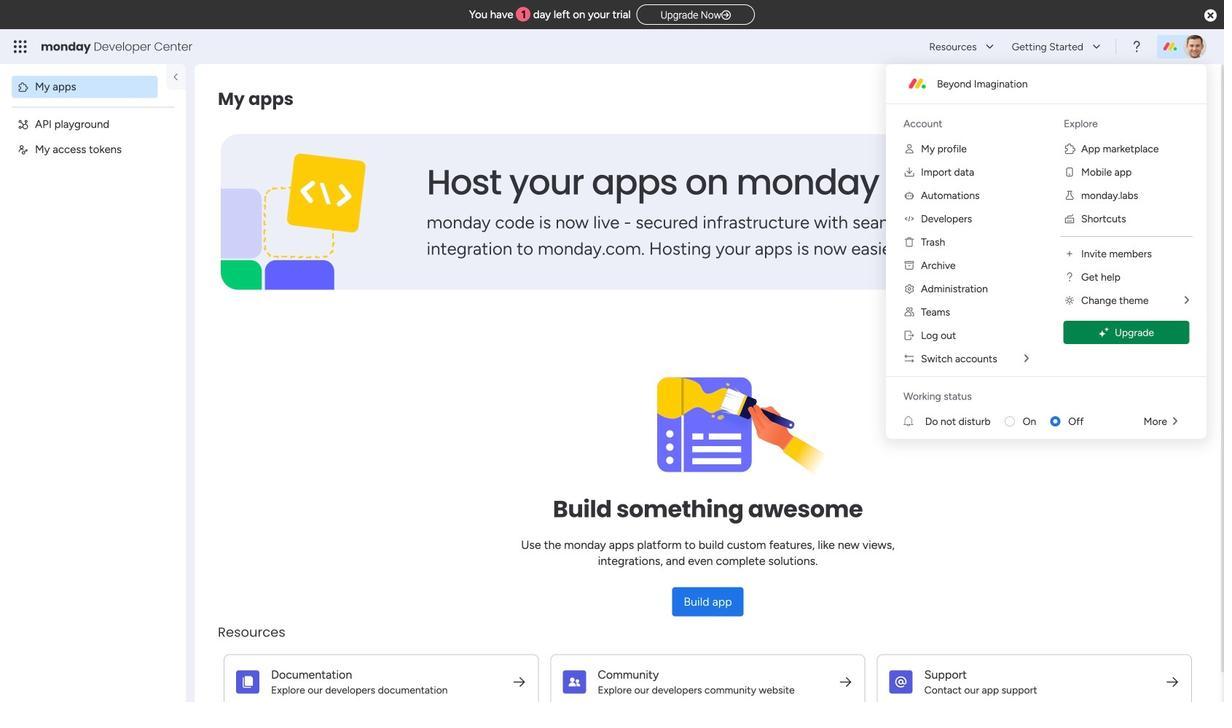 Task type: describe. For each thing, give the bounding box(es) containing it.
trash image
[[904, 236, 916, 248]]

monday code is now live - secured infrastructure with seamless integration to monday.com. hosting your apps is now easier than ever. image
[[221, 134, 1201, 290]]

change theme image
[[1064, 295, 1076, 306]]

terry turtle image
[[1184, 35, 1207, 58]]

dapulse rightstroke image
[[722, 10, 731, 21]]

monday.labs image
[[1064, 190, 1076, 201]]

invite members image
[[1064, 248, 1076, 260]]

list arrow image
[[1025, 353, 1029, 364]]

select product image
[[13, 39, 28, 54]]

archive image
[[904, 260, 916, 271]]

help image
[[1130, 39, 1144, 54]]

log out image
[[904, 329, 916, 341]]

build something awesome image
[[658, 377, 824, 476]]

v2 surfce notifications image
[[904, 414, 926, 429]]

my profile image
[[904, 143, 916, 155]]

1 horizontal spatial list arrow image
[[1185, 295, 1190, 305]]



Task type: vqa. For each thing, say whether or not it's contained in the screenshot.
'Change theme' Icon
yes



Task type: locate. For each thing, give the bounding box(es) containing it.
0 horizontal spatial list arrow image
[[1174, 416, 1178, 426]]

developers image
[[904, 213, 916, 225]]

upgrade stars new image
[[1099, 327, 1109, 338]]

import data image
[[904, 166, 916, 178]]

0 vertical spatial list arrow image
[[1185, 295, 1190, 305]]

dapulse close image
[[1205, 8, 1217, 23]]

administration image
[[904, 283, 916, 295]]

1 vertical spatial list arrow image
[[1174, 416, 1178, 426]]

teams image
[[904, 306, 916, 318]]

get help image
[[1064, 271, 1076, 283]]

mobile app image
[[1064, 166, 1076, 178]]

automations image
[[904, 190, 916, 201]]

shortcuts image
[[1064, 213, 1076, 225]]

list arrow image
[[1185, 295, 1190, 305], [1174, 416, 1178, 426]]



